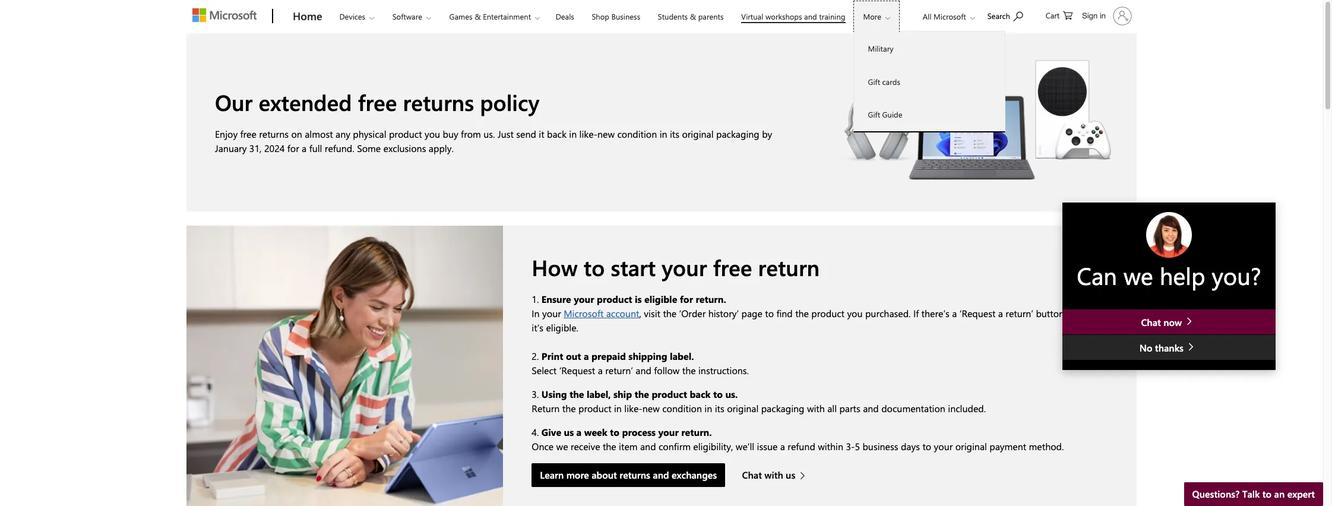 Task type: vqa. For each thing, say whether or not it's contained in the screenshot.
Get corresponding to Get help
no



Task type: describe. For each thing, give the bounding box(es) containing it.
week
[[584, 426, 608, 439]]

cart link
[[1046, 1, 1073, 29]]

return' inside 2. print out a prepaid shipping label. select 'request a return' and follow the instructions.
[[605, 364, 633, 377]]

in inside sign in link
[[1100, 11, 1106, 20]]

original inside enjoy free returns on almost any physical product you buy from us. just send it back in like-new condition in its original packaging by january 31, 2024 for a full refund. some exclusions apply.
[[682, 128, 714, 140]]

gift cards link
[[854, 65, 1005, 98]]

to inside dropdown button
[[1263, 488, 1272, 500]]

4.
[[532, 426, 539, 439]]

start
[[611, 252, 656, 282]]

students & parents link
[[653, 1, 729, 29]]

a variety of surface devices. image
[[820, 33, 1137, 211]]

& for games
[[475, 11, 481, 21]]

enjoy
[[215, 128, 238, 140]]

find
[[777, 307, 793, 320]]

the inside 4. give us a week to process your return. once we receive the item and confirm eligibility, we'll issue a refund within 3-5 business days to your original payment method.
[[603, 440, 616, 453]]

just
[[498, 128, 514, 140]]

search button
[[982, 2, 1029, 29]]

your right days
[[934, 440, 953, 453]]

it,
[[1099, 307, 1107, 320]]

us for with
[[786, 469, 796, 481]]

shop
[[592, 11, 610, 21]]

included.
[[948, 402, 986, 415]]

deals
[[556, 11, 574, 21]]

how to start your free return
[[532, 252, 820, 282]]

to left start
[[584, 252, 605, 282]]

product inside the 1. ensure your product is eligible for return. in your microsoft account
[[597, 293, 632, 306]]

policy
[[480, 87, 540, 116]]

ship
[[614, 388, 632, 401]]

product inside , visit the 'order history' page to find the product you purchased. if there's a 'request a return' button next to it, it's eligible.
[[812, 307, 845, 320]]

no thanks
[[1140, 342, 1187, 354]]

entertainment
[[483, 11, 531, 21]]

a right out
[[584, 350, 589, 363]]

chat for chat now
[[1141, 316, 1161, 328]]

person smiling while using a surface device. image
[[187, 226, 503, 506]]

the inside 2. print out a prepaid shipping label. select 'request a return' and follow the instructions.
[[682, 364, 696, 377]]

workshops
[[766, 11, 802, 21]]

us. inside 3. using the label, ship the product back to us. return the product in like-new condition in its original packaging with all parts and documentation included.
[[726, 388, 738, 401]]

returns for our extended free returns policy
[[403, 87, 474, 116]]

, visit the 'order history' page to find the product you purchased. if there's a 'request a return' button next to it, it's eligible.
[[532, 307, 1107, 334]]

questions? talk to an expert button
[[1184, 482, 1324, 506]]

sign in link
[[1075, 2, 1137, 30]]

more button
[[853, 1, 900, 32]]

product inside enjoy free returns on almost any physical product you buy from us. just send it back in like-new condition in its original packaging by january 31, 2024 for a full refund. some exclusions apply.
[[389, 128, 422, 140]]

no thanks button
[[1063, 335, 1276, 360]]

and inside 2. print out a prepaid shipping label. select 'request a return' and follow the instructions.
[[636, 364, 652, 377]]

31,
[[249, 142, 262, 155]]

button
[[1036, 307, 1065, 320]]

the down the using
[[562, 402, 576, 415]]

condition inside 3. using the label, ship the product back to us. return the product in like-new condition in its original packaging with all parts and documentation included.
[[662, 402, 702, 415]]

once
[[532, 440, 554, 453]]

a right there's
[[952, 307, 957, 320]]

help
[[1160, 259, 1206, 291]]

virtual workshops and training
[[741, 11, 846, 21]]

more
[[864, 11, 882, 21]]

method.
[[1029, 440, 1064, 453]]

questions?
[[1193, 488, 1240, 500]]

students & parents
[[658, 11, 724, 21]]

for inside enjoy free returns on almost any physical product you buy from us. just send it back in like-new condition in its original packaging by january 31, 2024 for a full refund. some exclusions apply.
[[287, 142, 299, 155]]

packaging inside enjoy free returns on almost any physical product you buy from us. just send it back in like-new condition in its original packaging by january 31, 2024 for a full refund. some exclusions apply.
[[716, 128, 760, 140]]

free inside enjoy free returns on almost any physical product you buy from us. just send it back in like-new condition in its original packaging by january 31, 2024 for a full refund. some exclusions apply.
[[240, 128, 257, 140]]

the right ship
[[635, 388, 649, 401]]

process
[[622, 426, 656, 439]]

original inside 4. give us a week to process your return. once we receive the item and confirm eligibility, we'll issue a refund within 3-5 business days to your original payment method.
[[956, 440, 987, 453]]

to right days
[[923, 440, 932, 453]]

sign
[[1083, 11, 1098, 20]]

a down prepaid
[[598, 364, 603, 377]]

all
[[828, 402, 837, 415]]

virtual workshops and training link
[[736, 1, 851, 29]]

talk
[[1243, 488, 1260, 500]]

military link
[[854, 32, 1005, 65]]

new inside enjoy free returns on almost any physical product you buy from us. just send it back in like-new condition in its original packaging by january 31, 2024 for a full refund. some exclusions apply.
[[598, 128, 615, 140]]

'request inside 2. print out a prepaid shipping label. select 'request a return' and follow the instructions.
[[559, 364, 595, 377]]

sign in
[[1083, 11, 1106, 20]]

all
[[923, 11, 932, 21]]

shop business
[[592, 11, 641, 21]]

microsoft account link
[[564, 307, 640, 320]]

it
[[539, 128, 545, 140]]

how
[[532, 252, 578, 282]]

a left button
[[999, 307, 1003, 320]]

parts
[[840, 402, 861, 415]]

a right the issue on the bottom
[[781, 440, 785, 453]]

guide
[[883, 109, 903, 119]]

chat now button
[[1063, 309, 1276, 334]]

all microsoft
[[923, 11, 966, 21]]

and inside 3. using the label, ship the product back to us. return the product in like-new condition in its original packaging with all parts and documentation included.
[[863, 402, 879, 415]]

to left it, on the bottom of page
[[1088, 307, 1097, 320]]

business
[[863, 440, 899, 453]]

instructions.
[[699, 364, 749, 377]]

more
[[567, 469, 589, 481]]

confirm
[[659, 440, 691, 453]]

& for students
[[690, 11, 696, 21]]

account
[[606, 307, 640, 320]]

you inside enjoy free returns on almost any physical product you buy from us. just send it back in like-new condition in its original packaging by january 31, 2024 for a full refund. some exclusions apply.
[[425, 128, 440, 140]]

eligible
[[645, 293, 677, 306]]

cart
[[1046, 10, 1060, 20]]

the left label, on the bottom left of the page
[[570, 388, 584, 401]]

buy
[[443, 128, 458, 140]]

chat with us
[[742, 469, 796, 481]]

original inside 3. using the label, ship the product back to us. return the product in like-new condition in its original packaging with all parts and documentation included.
[[727, 402, 759, 415]]

out
[[566, 350, 581, 363]]

2 vertical spatial free
[[713, 252, 752, 282]]

almost
[[305, 128, 333, 140]]

to right week
[[610, 426, 620, 439]]

1. ensure your product is eligible for return. in your microsoft account
[[532, 293, 726, 320]]

all microsoft button
[[914, 1, 981, 32]]

select
[[532, 364, 557, 377]]

our extended free returns policy
[[215, 87, 540, 116]]

extended
[[259, 87, 352, 116]]

like- inside 3. using the label, ship the product back to us. return the product in like-new condition in its original packaging with all parts and documentation included.
[[625, 402, 643, 415]]

back inside 3. using the label, ship the product back to us. return the product in like-new condition in its original packaging with all parts and documentation included.
[[690, 388, 711, 401]]

your up eligible
[[662, 252, 707, 282]]

games & entertainment
[[449, 11, 531, 21]]

days
[[901, 440, 920, 453]]

your up "microsoft account" link
[[574, 293, 594, 306]]

returns for learn more about returns and exchanges
[[620, 469, 651, 481]]

label.
[[670, 350, 694, 363]]

shipping
[[629, 350, 667, 363]]



Task type: locate. For each thing, give the bounding box(es) containing it.
0 horizontal spatial packaging
[[716, 128, 760, 140]]

&
[[475, 11, 481, 21], [690, 11, 696, 21]]

returns up buy
[[403, 87, 474, 116]]

'request down out
[[559, 364, 595, 377]]

packaging left by
[[716, 128, 760, 140]]

back down instructions.
[[690, 388, 711, 401]]

0 horizontal spatial chat
[[742, 469, 762, 481]]

new
[[598, 128, 615, 140], [643, 402, 660, 415]]

games & entertainment button
[[439, 1, 550, 32]]

0 vertical spatial returns
[[403, 87, 474, 116]]

1 vertical spatial gift
[[868, 109, 880, 119]]

us down refund
[[786, 469, 796, 481]]

from
[[461, 128, 481, 140]]

& left 'parents'
[[690, 11, 696, 21]]

1 horizontal spatial us.
[[726, 388, 738, 401]]

thanks
[[1155, 342, 1184, 354]]

devices button
[[329, 1, 384, 32]]

'request inside , visit the 'order history' page to find the product you purchased. if there's a 'request a return' button next to it, it's eligible.
[[960, 307, 996, 320]]

1 vertical spatial packaging
[[761, 402, 805, 415]]

physical
[[353, 128, 387, 140]]

1 horizontal spatial for
[[680, 293, 693, 306]]

us inside 'link'
[[786, 469, 796, 481]]

1 horizontal spatial back
[[690, 388, 711, 401]]

eligibility,
[[694, 440, 733, 453]]

1 horizontal spatial &
[[690, 11, 696, 21]]

virtual
[[741, 11, 764, 21]]

chat inside 'link'
[[742, 469, 762, 481]]

original
[[682, 128, 714, 140], [727, 402, 759, 415], [956, 440, 987, 453]]

1 horizontal spatial its
[[715, 402, 725, 415]]

0 vertical spatial us
[[564, 426, 574, 439]]

1 horizontal spatial 'request
[[960, 307, 996, 320]]

to left find
[[765, 307, 774, 320]]

like-
[[580, 128, 598, 140], [625, 402, 643, 415]]

chat
[[1141, 316, 1161, 328], [742, 469, 762, 481]]

'order
[[679, 307, 706, 320]]

us for give
[[564, 426, 574, 439]]

1 vertical spatial like-
[[625, 402, 643, 415]]

1 horizontal spatial original
[[727, 402, 759, 415]]

return' left button
[[1006, 307, 1034, 320]]

0 vertical spatial condition
[[617, 128, 657, 140]]

2 vertical spatial original
[[956, 440, 987, 453]]

0 vertical spatial chat
[[1141, 316, 1161, 328]]

microsoft inside the 1. ensure your product is eligible for return. in your microsoft account
[[564, 307, 604, 320]]

gift left cards
[[868, 76, 880, 86]]

military
[[868, 43, 894, 53]]

gift for gift cards
[[868, 76, 880, 86]]

learn more about returns and exchanges link
[[532, 464, 725, 487]]

we'll
[[736, 440, 755, 453]]

return. inside 4. give us a week to process your return. once we receive the item and confirm eligibility, we'll issue a refund within 3-5 business days to your original payment method.
[[682, 426, 712, 439]]

0 vertical spatial new
[[598, 128, 615, 140]]

1 horizontal spatial you
[[847, 307, 863, 320]]

and down process
[[640, 440, 656, 453]]

its inside enjoy free returns on almost any physical product you buy from us. just send it back in like-new condition in its original packaging by january 31, 2024 for a full refund. some exclusions apply.
[[670, 128, 680, 140]]

return. up 'eligibility,'
[[682, 426, 712, 439]]

games
[[449, 11, 473, 21]]

issue
[[757, 440, 778, 453]]

gift left guide
[[868, 109, 880, 119]]

1 vertical spatial its
[[715, 402, 725, 415]]

like- inside enjoy free returns on almost any physical product you buy from us. just send it back in like-new condition in its original packaging by january 31, 2024 for a full refund. some exclusions apply.
[[580, 128, 598, 140]]

0 vertical spatial microsoft
[[934, 11, 966, 21]]

chat with us link
[[742, 464, 812, 487]]

us
[[564, 426, 574, 439], [786, 469, 796, 481]]

product up account
[[597, 293, 632, 306]]

,
[[640, 307, 642, 320]]

learn
[[540, 469, 564, 481]]

return. up history'
[[696, 293, 726, 306]]

deals link
[[551, 1, 580, 29]]

2 gift from the top
[[868, 109, 880, 119]]

0 horizontal spatial return'
[[605, 364, 633, 377]]

about
[[592, 469, 617, 481]]

using
[[542, 388, 567, 401]]

2. print out a prepaid shipping label. select 'request a return' and follow the instructions.
[[532, 350, 749, 377]]

0 horizontal spatial its
[[670, 128, 680, 140]]

by
[[762, 128, 773, 140]]

0 horizontal spatial us.
[[484, 128, 495, 140]]

free up the physical
[[358, 87, 397, 116]]

microsoft image
[[192, 8, 257, 22]]

2 horizontal spatial returns
[[620, 469, 651, 481]]

0 horizontal spatial for
[[287, 142, 299, 155]]

history'
[[709, 307, 739, 320]]

3. using the label, ship the product back to us. return the product in like-new condition in its original packaging with all parts and documentation included.
[[532, 388, 989, 415]]

1 vertical spatial back
[[690, 388, 711, 401]]

some
[[357, 142, 381, 155]]

business
[[612, 11, 641, 21]]

to down instructions.
[[713, 388, 723, 401]]

condition inside enjoy free returns on almost any physical product you buy from us. just send it back in like-new condition in its original packaging by january 31, 2024 for a full refund. some exclusions apply.
[[617, 128, 657, 140]]

2 & from the left
[[690, 11, 696, 21]]

0 vertical spatial free
[[358, 87, 397, 116]]

return
[[532, 402, 560, 415]]

& inside students & parents link
[[690, 11, 696, 21]]

the down eligible
[[663, 307, 677, 320]]

no
[[1140, 342, 1153, 354]]

0 horizontal spatial new
[[598, 128, 615, 140]]

2 horizontal spatial original
[[956, 440, 987, 453]]

1 vertical spatial new
[[643, 402, 660, 415]]

you inside , visit the 'order history' page to find the product you purchased. if there's a 'request a return' button next to it, it's eligible.
[[847, 307, 863, 320]]

1 vertical spatial for
[[680, 293, 693, 306]]

microsoft right all
[[934, 11, 966, 21]]

the left the item
[[603, 440, 616, 453]]

0 horizontal spatial us
[[564, 426, 574, 439]]

to inside 3. using the label, ship the product back to us. return the product in like-new condition in its original packaging with all parts and documentation included.
[[713, 388, 723, 401]]

and down confirm
[[653, 469, 669, 481]]

1 vertical spatial with
[[765, 469, 783, 481]]

product down "follow"
[[652, 388, 687, 401]]

your down ensure
[[542, 307, 561, 320]]

0 vertical spatial return.
[[696, 293, 726, 306]]

Search search field
[[982, 2, 1035, 29]]

us. down instructions.
[[726, 388, 738, 401]]

on
[[291, 128, 302, 140]]

in
[[1100, 11, 1106, 20], [569, 128, 577, 140], [660, 128, 667, 140], [614, 402, 622, 415], [705, 402, 712, 415]]

2 vertical spatial returns
[[620, 469, 651, 481]]

you
[[425, 128, 440, 140], [847, 307, 863, 320]]

0 horizontal spatial returns
[[259, 128, 289, 140]]

1 horizontal spatial like-
[[625, 402, 643, 415]]

like- right "it"
[[580, 128, 598, 140]]

1 horizontal spatial we
[[1124, 259, 1154, 291]]

product up exclusions
[[389, 128, 422, 140]]

1 vertical spatial microsoft
[[564, 307, 604, 320]]

1 horizontal spatial packaging
[[761, 402, 805, 415]]

0 horizontal spatial 'request
[[559, 364, 595, 377]]

product down label, on the bottom left of the page
[[579, 402, 612, 415]]

0 horizontal spatial back
[[547, 128, 567, 140]]

1 vertical spatial original
[[727, 402, 759, 415]]

return' inside , visit the 'order history' page to find the product you purchased. if there's a 'request a return' button next to it, it's eligible.
[[1006, 307, 1034, 320]]

1 horizontal spatial with
[[807, 402, 825, 415]]

its
[[670, 128, 680, 140], [715, 402, 725, 415]]

0 horizontal spatial condition
[[617, 128, 657, 140]]

item
[[619, 440, 638, 453]]

1 vertical spatial us
[[786, 469, 796, 481]]

0 vertical spatial original
[[682, 128, 714, 140]]

0 vertical spatial back
[[547, 128, 567, 140]]

software button
[[382, 1, 441, 32]]

chat for chat with us
[[742, 469, 762, 481]]

chat down we'll
[[742, 469, 762, 481]]

for
[[287, 142, 299, 155], [680, 293, 693, 306]]

payment
[[990, 440, 1027, 453]]

0 vertical spatial us.
[[484, 128, 495, 140]]

0 vertical spatial you
[[425, 128, 440, 140]]

us. left just
[[484, 128, 495, 140]]

search
[[988, 11, 1010, 21]]

documentation
[[882, 402, 946, 415]]

return
[[758, 252, 820, 282]]

& inside games & entertainment dropdown button
[[475, 11, 481, 21]]

packaging
[[716, 128, 760, 140], [761, 402, 805, 415]]

1 gift from the top
[[868, 76, 880, 86]]

0 horizontal spatial &
[[475, 11, 481, 21]]

chat left now
[[1141, 316, 1161, 328]]

returns down the item
[[620, 469, 651, 481]]

0 vertical spatial with
[[807, 402, 825, 415]]

now
[[1164, 316, 1182, 328]]

1 vertical spatial returns
[[259, 128, 289, 140]]

& right "games"
[[475, 11, 481, 21]]

print
[[542, 350, 563, 363]]

microsoft up eligible.
[[564, 307, 604, 320]]

0 horizontal spatial you
[[425, 128, 440, 140]]

1.
[[532, 293, 539, 306]]

us right give on the bottom of the page
[[564, 426, 574, 439]]

give
[[542, 426, 561, 439]]

and left training
[[804, 11, 817, 21]]

gift guide link
[[854, 98, 1005, 131]]

0 vertical spatial its
[[670, 128, 680, 140]]

1 horizontal spatial microsoft
[[934, 11, 966, 21]]

0 vertical spatial for
[[287, 142, 299, 155]]

1 horizontal spatial returns
[[403, 87, 474, 116]]

1 vertical spatial 'request
[[559, 364, 595, 377]]

1 vertical spatial condition
[[662, 402, 702, 415]]

software
[[392, 11, 422, 21]]

product right find
[[812, 307, 845, 320]]

gift cards
[[868, 76, 901, 86]]

is
[[635, 293, 642, 306]]

microsoft
[[934, 11, 966, 21], [564, 307, 604, 320]]

1 & from the left
[[475, 11, 481, 21]]

to left an
[[1263, 488, 1272, 500]]

0 horizontal spatial microsoft
[[564, 307, 604, 320]]

and down the shipping
[[636, 364, 652, 377]]

home link
[[287, 1, 328, 33]]

1 horizontal spatial new
[[643, 402, 660, 415]]

0 vertical spatial packaging
[[716, 128, 760, 140]]

refund.
[[325, 142, 355, 155]]

1 horizontal spatial chat
[[1141, 316, 1161, 328]]

packaging up 4. give us a week to process your return. once we receive the item and confirm eligibility, we'll issue a refund within 3-5 business days to your original payment method.
[[761, 402, 805, 415]]

us inside 4. give us a week to process your return. once we receive the item and confirm eligibility, we'll issue a refund within 3-5 business days to your original payment method.
[[564, 426, 574, 439]]

it's
[[532, 322, 544, 334]]

1 horizontal spatial free
[[358, 87, 397, 116]]

2 horizontal spatial free
[[713, 252, 752, 282]]

gift for gift guide
[[868, 109, 880, 119]]

ensure
[[542, 293, 571, 306]]

visit
[[644, 307, 661, 320]]

january
[[215, 142, 247, 155]]

students
[[658, 11, 688, 21]]

page
[[742, 307, 763, 320]]

new inside 3. using the label, ship the product back to us. return the product in like-new condition in its original packaging with all parts and documentation included.
[[643, 402, 660, 415]]

0 vertical spatial return'
[[1006, 307, 1034, 320]]

with inside 3. using the label, ship the product back to us. return the product in like-new condition in its original packaging with all parts and documentation included.
[[807, 402, 825, 415]]

returns up 2024
[[259, 128, 289, 140]]

with inside 'link'
[[765, 469, 783, 481]]

refund
[[788, 440, 816, 453]]

the down label.
[[682, 364, 696, 377]]

microsoft inside dropdown button
[[934, 11, 966, 21]]

your up confirm
[[658, 426, 679, 439]]

return'
[[1006, 307, 1034, 320], [605, 364, 633, 377]]

1 horizontal spatial us
[[786, 469, 796, 481]]

can
[[1077, 259, 1117, 291]]

1 vertical spatial chat
[[742, 469, 762, 481]]

3-
[[846, 440, 855, 453]]

0 horizontal spatial like-
[[580, 128, 598, 140]]

for up 'order
[[680, 293, 693, 306]]

us. inside enjoy free returns on almost any physical product you buy from us. just send it back in like-new condition in its original packaging by january 31, 2024 for a full refund. some exclusions apply.
[[484, 128, 495, 140]]

gift guide
[[868, 109, 903, 119]]

back right "it"
[[547, 128, 567, 140]]

0 horizontal spatial original
[[682, 128, 714, 140]]

we down give on the bottom of the page
[[556, 440, 568, 453]]

1 horizontal spatial return'
[[1006, 307, 1034, 320]]

returns inside enjoy free returns on almost any physical product you buy from us. just send it back in like-new condition in its original packaging by january 31, 2024 for a full refund. some exclusions apply.
[[259, 128, 289, 140]]

0 vertical spatial 'request
[[960, 307, 996, 320]]

1 vertical spatial return.
[[682, 426, 712, 439]]

1 vertical spatial free
[[240, 128, 257, 140]]

and inside 4. give us a week to process your return. once we receive the item and confirm eligibility, we'll issue a refund within 3-5 business days to your original payment method.
[[640, 440, 656, 453]]

for inside the 1. ensure your product is eligible for return. in your microsoft account
[[680, 293, 693, 306]]

a inside enjoy free returns on almost any physical product you buy from us. just send it back in like-new condition in its original packaging by january 31, 2024 for a full refund. some exclusions apply.
[[302, 142, 307, 155]]

like- down ship
[[625, 402, 643, 415]]

send
[[516, 128, 536, 140]]

free up 31, on the top left
[[240, 128, 257, 140]]

devices
[[340, 11, 365, 21]]

free up history'
[[713, 252, 752, 282]]

a left full
[[302, 142, 307, 155]]

packaging inside 3. using the label, ship the product back to us. return the product in like-new condition in its original packaging with all parts and documentation included.
[[761, 402, 805, 415]]

0 vertical spatial gift
[[868, 76, 880, 86]]

you up apply.
[[425, 128, 440, 140]]

exchanges
[[672, 469, 717, 481]]

we right can
[[1124, 259, 1154, 291]]

0 horizontal spatial free
[[240, 128, 257, 140]]

return. inside the 1. ensure your product is eligible for return. in your microsoft account
[[696, 293, 726, 306]]

prepaid
[[592, 350, 626, 363]]

follow
[[654, 364, 680, 377]]

shop business link
[[587, 1, 646, 29]]

5
[[855, 440, 860, 453]]

with left the all
[[807, 402, 825, 415]]

0 vertical spatial we
[[1124, 259, 1154, 291]]

1 vertical spatial we
[[556, 440, 568, 453]]

0 vertical spatial like-
[[580, 128, 598, 140]]

1 vertical spatial us.
[[726, 388, 738, 401]]

return' down prepaid
[[605, 364, 633, 377]]

training
[[819, 11, 846, 21]]

its inside 3. using the label, ship the product back to us. return the product in like-new condition in its original packaging with all parts and documentation included.
[[715, 402, 725, 415]]

back inside enjoy free returns on almost any physical product you buy from us. just send it back in like-new condition in its original packaging by january 31, 2024 for a full refund. some exclusions apply.
[[547, 128, 567, 140]]

1 vertical spatial you
[[847, 307, 863, 320]]

0 horizontal spatial we
[[556, 440, 568, 453]]

1 vertical spatial return'
[[605, 364, 633, 377]]

'request right there's
[[960, 307, 996, 320]]

the right find
[[796, 307, 809, 320]]

with down the issue on the bottom
[[765, 469, 783, 481]]

1 horizontal spatial condition
[[662, 402, 702, 415]]

a up receive
[[577, 426, 582, 439]]

we inside 4. give us a week to process your return. once we receive the item and confirm eligibility, we'll issue a refund within 3-5 business days to your original payment method.
[[556, 440, 568, 453]]

chat inside button
[[1141, 316, 1161, 328]]

0 horizontal spatial with
[[765, 469, 783, 481]]

apply.
[[429, 142, 454, 155]]

you left purchased.
[[847, 307, 863, 320]]

and right parts
[[863, 402, 879, 415]]

any
[[336, 128, 350, 140]]

for down on
[[287, 142, 299, 155]]



